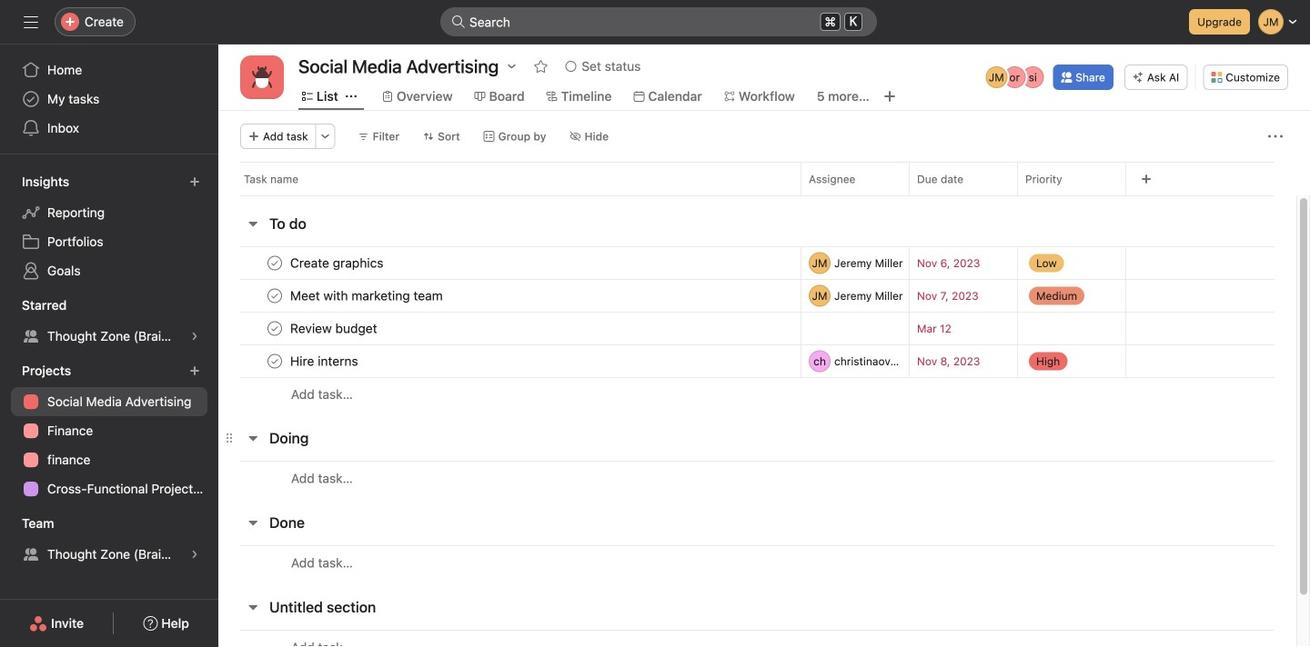Task type: vqa. For each thing, say whether or not it's contained in the screenshot.
All
no



Task type: locate. For each thing, give the bounding box(es) containing it.
row
[[218, 162, 1310, 196], [240, 195, 1275, 197], [218, 247, 1297, 280], [218, 279, 1297, 313], [218, 312, 1297, 346], [218, 345, 1297, 379], [218, 378, 1297, 411], [218, 461, 1297, 496], [218, 546, 1297, 581], [218, 631, 1297, 648]]

mark complete image
[[264, 351, 286, 373]]

1 collapse task list for this group image from the top
[[246, 516, 260, 530]]

4 mark complete checkbox from the top
[[264, 351, 286, 373]]

task name text field for meet with marketing team "cell"
[[287, 287, 448, 305]]

1 vertical spatial task name text field
[[287, 353, 364, 371]]

collapse task list for this group image
[[246, 516, 260, 530], [246, 601, 260, 615]]

collapse task list for this group image
[[246, 217, 260, 231], [246, 431, 260, 446]]

new insights image
[[189, 177, 200, 187]]

starred element
[[0, 289, 218, 355]]

teams element
[[0, 508, 218, 573]]

tab actions image
[[346, 91, 357, 102]]

projects element
[[0, 355, 218, 508]]

hide sidebar image
[[24, 15, 38, 29]]

2 vertical spatial mark complete image
[[264, 318, 286, 340]]

task name text field for review budget cell
[[287, 320, 383, 338]]

1 mark complete checkbox from the top
[[264, 253, 286, 274]]

1 vertical spatial task name text field
[[287, 320, 383, 338]]

3 mark complete image from the top
[[264, 318, 286, 340]]

Task name text field
[[287, 287, 448, 305], [287, 353, 364, 371]]

1 mark complete image from the top
[[264, 253, 286, 274]]

None field
[[440, 7, 877, 36]]

task name text field inside review budget cell
[[287, 320, 383, 338]]

mark complete image for task name text field within review budget cell
[[264, 318, 286, 340]]

Task name text field
[[287, 254, 389, 273], [287, 320, 383, 338]]

review budget cell
[[218, 312, 801, 346]]

0 vertical spatial mark complete image
[[264, 253, 286, 274]]

0 vertical spatial collapse task list for this group image
[[246, 516, 260, 530]]

mark complete checkbox inside create graphics cell
[[264, 253, 286, 274]]

0 vertical spatial collapse task list for this group image
[[246, 217, 260, 231]]

insights element
[[0, 166, 218, 289]]

Mark complete checkbox
[[264, 253, 286, 274], [264, 285, 286, 307], [264, 318, 286, 340], [264, 351, 286, 373]]

bug image
[[251, 66, 273, 88]]

0 vertical spatial task name text field
[[287, 254, 389, 273]]

task name text field inside meet with marketing team "cell"
[[287, 287, 448, 305]]

task name text field inside hire interns 'cell'
[[287, 353, 364, 371]]

mark complete image inside create graphics cell
[[264, 253, 286, 274]]

mark complete checkbox inside hire interns 'cell'
[[264, 351, 286, 373]]

1 vertical spatial mark complete image
[[264, 285, 286, 307]]

task name text field inside create graphics cell
[[287, 254, 389, 273]]

mark complete image
[[264, 253, 286, 274], [264, 285, 286, 307], [264, 318, 286, 340]]

mark complete checkbox for task name text box inside the hire interns 'cell'
[[264, 351, 286, 373]]

mark complete image inside meet with marketing team "cell"
[[264, 285, 286, 307]]

2 task name text field from the top
[[287, 320, 383, 338]]

3 mark complete checkbox from the top
[[264, 318, 286, 340]]

see details, thought zone (brainstorm space) image
[[189, 331, 200, 342]]

1 vertical spatial collapse task list for this group image
[[246, 601, 260, 615]]

1 task name text field from the top
[[287, 287, 448, 305]]

hire interns cell
[[218, 345, 801, 379]]

0 vertical spatial task name text field
[[287, 287, 448, 305]]

mark complete checkbox inside meet with marketing team "cell"
[[264, 285, 286, 307]]

mark complete checkbox for task name text field within review budget cell
[[264, 318, 286, 340]]

mark complete checkbox inside review budget cell
[[264, 318, 286, 340]]

add to starred image
[[534, 59, 548, 74]]

1 collapse task list for this group image from the top
[[246, 217, 260, 231]]

1 vertical spatial collapse task list for this group image
[[246, 431, 260, 446]]

1 task name text field from the top
[[287, 254, 389, 273]]

2 mark complete image from the top
[[264, 285, 286, 307]]

mark complete image inside review budget cell
[[264, 318, 286, 340]]

2 task name text field from the top
[[287, 353, 364, 371]]

2 mark complete checkbox from the top
[[264, 285, 286, 307]]

2 collapse task list for this group image from the top
[[246, 601, 260, 615]]



Task type: describe. For each thing, give the bounding box(es) containing it.
mark complete image for task name text field in the create graphics cell
[[264, 253, 286, 274]]

see details, thought zone (brainstorm space) image
[[189, 550, 200, 561]]

header to do tree grid
[[218, 247, 1297, 411]]

meet with marketing team cell
[[218, 279, 801, 313]]

global element
[[0, 45, 218, 154]]

add tab image
[[882, 89, 897, 104]]

mark complete image for task name text box inside meet with marketing team "cell"
[[264, 285, 286, 307]]

mark complete checkbox for task name text field in the create graphics cell
[[264, 253, 286, 274]]

prominent image
[[451, 15, 466, 29]]

2 collapse task list for this group image from the top
[[246, 431, 260, 446]]

mark complete checkbox for task name text box inside meet with marketing team "cell"
[[264, 285, 286, 307]]

task name text field for create graphics cell
[[287, 254, 389, 273]]

task name text field for hire interns 'cell'
[[287, 353, 364, 371]]

new project or portfolio image
[[189, 366, 200, 377]]

create graphics cell
[[218, 247, 801, 280]]

Search tasks, projects, and more text field
[[440, 7, 877, 36]]

more actions image
[[320, 131, 331, 142]]



